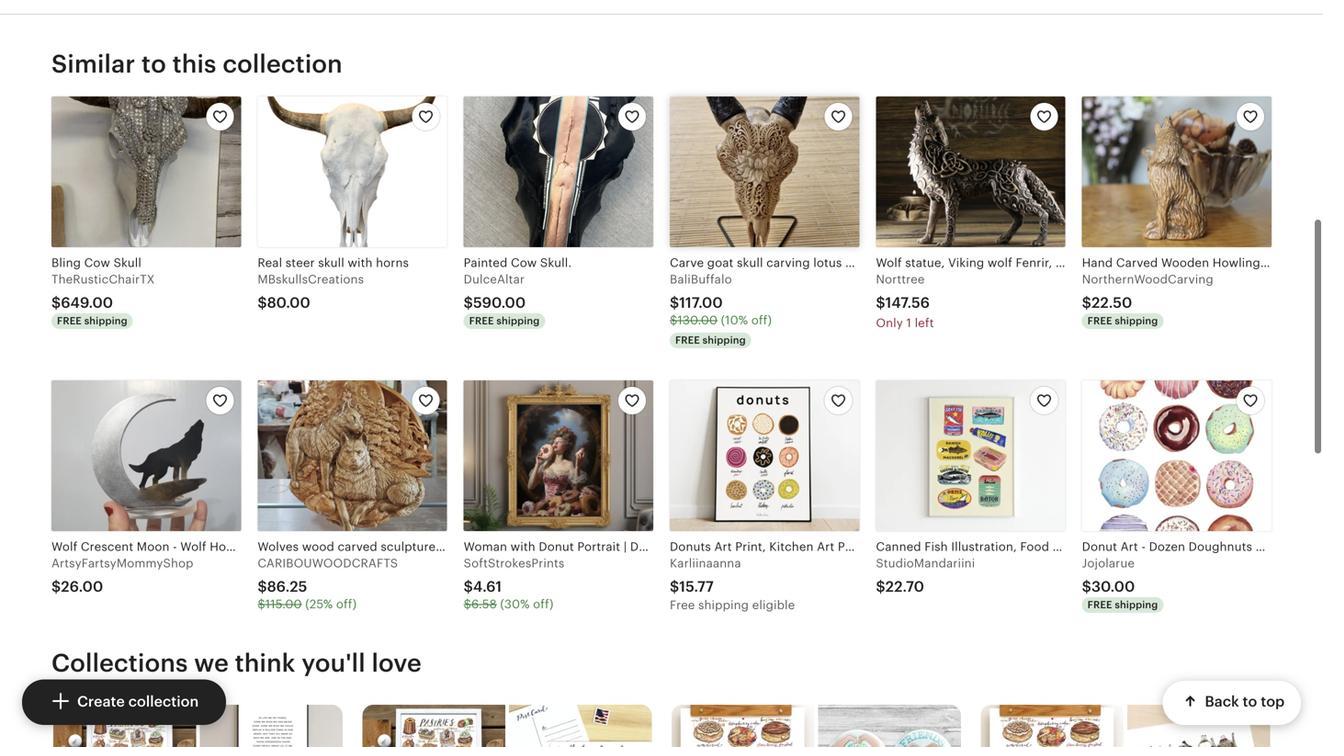 Task type: locate. For each thing, give the bounding box(es) containing it.
$ inside painted cow skull. dulcealtar $ 590.00 free shipping
[[464, 294, 473, 311]]

figuri
[[1293, 256, 1323, 270]]

shipping down (10% at the top right of page
[[703, 335, 746, 346]]

1 vertical spatial to
[[1243, 693, 1257, 710]]

$ down balibuffalo
[[670, 313, 678, 327]]

skull inside carve goat skull carving lotus antic balibuffalo $ 117.00 $ 130.00 (10% off) free shipping
[[737, 256, 763, 270]]

$ down real
[[258, 294, 267, 311]]

carve
[[670, 256, 704, 270]]

(10%
[[721, 313, 748, 327]]

wolves wood carved sculpture | wall decor | home decor | wood art | wall art | wall hangings | plaque | gift | wolf | forest | animal image
[[258, 381, 447, 531]]

free down 22.50
[[1088, 315, 1112, 327]]

2 skull from the left
[[737, 256, 763, 270]]

0 vertical spatial collection
[[223, 50, 343, 78]]

skull inside real steer skull with horns mbskullscreations $ 80.00
[[318, 256, 344, 270]]

to
[[142, 50, 166, 78], [1243, 693, 1257, 710]]

$ down artsyfartsymommyshop
[[51, 578, 61, 595]]

to inside back to top button
[[1243, 693, 1257, 710]]

$ inside karliinaanna $ 15.77 free shipping eligible
[[670, 578, 679, 595]]

bling cow skull image
[[51, 97, 241, 247]]

to left the this on the left
[[142, 50, 166, 78]]

$ inside artsyfartsymommyshop $ 26.00
[[51, 578, 61, 595]]

15.77
[[679, 578, 714, 595]]

collection
[[223, 50, 343, 78], [128, 693, 199, 710]]

tea time postcard. image
[[509, 705, 652, 747]]

off) right (10% at the top right of page
[[751, 313, 772, 327]]

shipping down 15.77
[[698, 598, 749, 612]]

shipping down 22.50
[[1115, 315, 1158, 327]]

balibuffalo
[[670, 273, 732, 286]]

$ down 'hand'
[[1082, 294, 1092, 311]]

pastries print. bakery. kitchen decor. food illustration. sweet things. european. cakes. sweet tooth. image for tea time postcard. image
[[362, 705, 505, 747]]

northernwoodcarving
[[1082, 273, 1214, 286]]

1
[[907, 316, 912, 330]]

cow inside bling cow skull therusticchairtx $ 649.00 free shipping
[[84, 256, 110, 270]]

$ up only
[[876, 294, 885, 311]]

0 horizontal spatial skull
[[318, 256, 344, 270]]

real steer skull with horns mbskullscreations $ 80.00
[[258, 256, 409, 311]]

free down the 649.00
[[57, 315, 82, 327]]

eligible
[[752, 598, 795, 612]]

2 pastries print. bakery. kitchen decor. food illustration. sweet things. european. cakes. sweet tooth. image from the left
[[362, 705, 505, 747]]

147.56
[[885, 294, 930, 311]]

shipping
[[84, 315, 127, 327], [497, 315, 540, 327], [1115, 315, 1158, 327], [703, 335, 746, 346], [698, 598, 749, 612], [1115, 599, 1158, 610]]

donuts art print, kitchen art print, dozen donuts, food illustration, bakery poster, modern kitchen art, bread poster, doughnuts print image
[[670, 381, 859, 531]]

wolf
[[1264, 256, 1290, 270]]

1 vertical spatial collection
[[128, 693, 199, 710]]

off)
[[751, 313, 772, 327], [336, 597, 357, 611], [533, 597, 554, 611]]

cow inside painted cow skull. dulcealtar $ 590.00 free shipping
[[511, 256, 537, 270]]

collection right the this on the left
[[223, 50, 343, 78]]

cow left skull.
[[511, 256, 537, 270]]

free inside jojolarue $ 30.00 free shipping
[[1088, 599, 1112, 610]]

$ left (30%
[[464, 597, 471, 611]]

0 horizontal spatial to
[[142, 50, 166, 78]]

$ inside real steer skull with horns mbskullscreations $ 80.00
[[258, 294, 267, 311]]

$
[[51, 294, 61, 311], [258, 294, 267, 311], [464, 294, 473, 311], [670, 294, 679, 311], [876, 294, 885, 311], [1082, 294, 1092, 311], [670, 313, 678, 327], [51, 578, 61, 595], [258, 578, 267, 595], [464, 578, 473, 595], [670, 578, 679, 595], [876, 578, 885, 595], [1082, 578, 1092, 595], [258, 597, 265, 611], [464, 597, 471, 611]]

artsyfartsymommyshop $ 26.00
[[51, 557, 194, 595]]

norttree $ 147.56 only 1 left
[[876, 273, 934, 330]]

left
[[915, 316, 934, 330]]

bling cow skull therusticchairtx $ 649.00 free shipping
[[51, 256, 155, 327]]

$ inside norttree $ 147.56 only 1 left
[[876, 294, 885, 311]]

donuts print. doughnuts. illustration. kitchen decor. food art. sweets. bakery. image for pug spectrum - art print of our pug grumble ink and watercolor illustration with fawn, brindle and black pugs in a row by inkpug image
[[981, 705, 1124, 747]]

free down 30.00
[[1088, 599, 1112, 610]]

1 horizontal spatial donuts print. doughnuts. illustration. kitchen decor. food art. sweets. bakery. image
[[981, 705, 1124, 747]]

0 horizontal spatial off)
[[336, 597, 357, 611]]

love
[[372, 649, 422, 677]]

pastries print. bakery. kitchen decor. food illustration. sweet things. european. cakes. sweet tooth. image down love at bottom
[[362, 705, 505, 747]]

similar
[[51, 50, 135, 78]]

donuts print. doughnuts. illustration. kitchen decor. food art. sweets. bakery. image
[[671, 705, 814, 747], [981, 705, 1124, 747]]

$ inside jojolarue $ 30.00 free shipping
[[1082, 578, 1092, 595]]

6.58
[[471, 597, 497, 611]]

karliinaanna
[[670, 557, 741, 570]]

1 pastries print. bakery. kitchen decor. food illustration. sweet things. european. cakes. sweet tooth. image from the left
[[53, 705, 196, 747]]

0 horizontal spatial pastries print. bakery. kitchen decor. food illustration. sweet things. european. cakes. sweet tooth. image
[[53, 705, 196, 747]]

off) right (25%
[[336, 597, 357, 611]]

softstrokesprints
[[464, 557, 565, 570]]

free down 130.00
[[675, 335, 700, 346]]

1 horizontal spatial cow
[[511, 256, 537, 270]]

1 horizontal spatial pastries print. bakery. kitchen decor. food illustration. sweet things. european. cakes. sweet tooth. image
[[362, 705, 505, 747]]

collections we think you'll love
[[51, 649, 422, 677]]

to left top
[[1243, 693, 1257, 710]]

shipping down 30.00
[[1115, 599, 1158, 610]]

649.00
[[61, 294, 113, 311]]

shipping down the 649.00
[[84, 315, 127, 327]]

shipping inside painted cow skull. dulcealtar $ 590.00 free shipping
[[497, 315, 540, 327]]

goat
[[707, 256, 734, 270]]

1 horizontal spatial skull
[[737, 256, 763, 270]]

real
[[258, 256, 282, 270]]

$ down "dulcealtar"
[[464, 294, 473, 311]]

skull
[[318, 256, 344, 270], [737, 256, 763, 270]]

1 skull from the left
[[318, 256, 344, 270]]

back
[[1205, 693, 1239, 710]]

skull right goat
[[737, 256, 763, 270]]

off) for 4.61
[[533, 597, 554, 611]]

mbskullscreations
[[258, 273, 364, 286]]

0 horizontal spatial donuts print. doughnuts. illustration. kitchen decor. food art. sweets. bakery. image
[[671, 705, 814, 747]]

cow
[[84, 256, 110, 270], [511, 256, 537, 270]]

free down 590.00
[[469, 315, 494, 327]]

free
[[57, 315, 82, 327], [469, 315, 494, 327], [1088, 315, 1112, 327], [675, 335, 700, 346], [1088, 599, 1112, 610]]

off) inside the caribouwoodcrafts $ 86.25 $ 115.00 (25% off)
[[336, 597, 357, 611]]

pastries print. bakery. kitchen decor. food illustration. sweet things. european. cakes. sweet tooth. image
[[53, 705, 196, 747], [362, 705, 505, 747]]

0 horizontal spatial cow
[[84, 256, 110, 270]]

1 cow from the left
[[84, 256, 110, 270]]

$ down studiomandariini
[[876, 578, 885, 595]]

off) right (30%
[[533, 597, 554, 611]]

2 donuts print. doughnuts. illustration. kitchen decor. food art. sweets. bakery. image from the left
[[981, 705, 1124, 747]]

off) for 86.25
[[336, 597, 357, 611]]

0 vertical spatial to
[[142, 50, 166, 78]]

skull up the mbskullscreations
[[318, 256, 344, 270]]

$ up the free
[[670, 578, 679, 595]]

1 horizontal spatial to
[[1243, 693, 1257, 710]]

with
[[348, 256, 373, 270]]

top
[[1261, 693, 1285, 710]]

1 horizontal spatial off)
[[533, 597, 554, 611]]

2 horizontal spatial off)
[[751, 313, 772, 327]]

skull
[[114, 256, 142, 270]]

pastries print. bakery. kitchen decor. food illustration. sweet things. european. cakes. sweet tooth. image down "collections"
[[53, 705, 196, 747]]

studiomandariini
[[876, 557, 975, 570]]

off) inside softstrokesprints $ 4.61 $ 6.58 (30% off)
[[533, 597, 554, 611]]

$ down bling
[[51, 294, 61, 311]]

0 horizontal spatial collection
[[128, 693, 199, 710]]

collection down "collections"
[[128, 693, 199, 710]]

2 cow from the left
[[511, 256, 537, 270]]

hand
[[1082, 256, 1113, 270]]

shipping down 590.00
[[497, 315, 540, 327]]

pug spectrum - art print of our pug grumble ink and watercolor illustration with fawn, brindle and black pugs in a row by inkpug image
[[1127, 705, 1270, 747]]

shipping inside karliinaanna $ 15.77 free shipping eligible
[[698, 598, 749, 612]]

dulcealtar
[[464, 273, 525, 286]]

1 donuts print. doughnuts. illustration. kitchen decor. food art. sweets. bakery. image from the left
[[671, 705, 814, 747]]

cow up therusticchairtx
[[84, 256, 110, 270]]

590.00
[[473, 294, 526, 311]]

$ down jojolarue
[[1082, 578, 1092, 595]]

painted cow skull. image
[[464, 97, 653, 247]]

donuts print. doughnuts. illustration. kitchen decor. food art. sweets. bakery. image for jehovah's united family - friends of peace - jw ministry gifts image
[[671, 705, 814, 747]]

painted
[[464, 256, 508, 270]]

free
[[670, 598, 695, 612]]

1 horizontal spatial collection
[[223, 50, 343, 78]]

artsyfartsymommyshop
[[51, 557, 194, 570]]

hand carved wooden howling wolf figurine image
[[1082, 97, 1272, 247]]



Task type: vqa. For each thing, say whether or not it's contained in the screenshot.
you'll
yes



Task type: describe. For each thing, give the bounding box(es) containing it.
skull for $
[[318, 256, 344, 270]]

(30%
[[500, 597, 530, 611]]

wolf statue, viking wolf fenrir, wolf sculpture norse mythology wolf decor norse wolf celtic knot wolf howling wolf art woodcarving figurine image
[[876, 97, 1066, 247]]

skull.
[[540, 256, 572, 270]]

115.00
[[265, 597, 302, 611]]

back to top button
[[1163, 681, 1301, 725]]

bling
[[51, 256, 81, 270]]

free inside painted cow skull. dulcealtar $ 590.00 free shipping
[[469, 315, 494, 327]]

shipping inside jojolarue $ 30.00 free shipping
[[1115, 599, 1158, 610]]

create collection
[[77, 693, 199, 710]]

similar to this collection
[[51, 50, 343, 78]]

horns
[[376, 256, 409, 270]]

woman with donut portrait | donut heaven | funny altered art | maximalist wall decor | baroque print | donut lover | printable art | digital image
[[464, 381, 653, 531]]

to for back
[[1243, 693, 1257, 710]]

free inside carve goat skull carving lotus antic balibuffalo $ 117.00 $ 130.00 (10% off) free shipping
[[675, 335, 700, 346]]

117.00
[[679, 294, 723, 311]]

free inside bling cow skull therusticchairtx $ 649.00 free shipping
[[57, 315, 82, 327]]

130.00
[[678, 313, 718, 327]]

shipping inside hand carved wooden howling wolf figuri northernwoodcarving $ 22.50 free shipping
[[1115, 315, 1158, 327]]

donut art - dozen doughnuts art print - kitchen art - food illustration watercolor art print, 11x14 image
[[1082, 381, 1272, 531]]

carving
[[766, 256, 810, 270]]

free inside hand carved wooden howling wolf figuri northernwoodcarving $ 22.50 free shipping
[[1088, 315, 1112, 327]]

studiomandariini $ 22.70
[[876, 557, 975, 595]]

shipping inside carve goat skull carving lotus antic balibuffalo $ 117.00 $ 130.00 (10% off) free shipping
[[703, 335, 746, 346]]

think
[[235, 649, 296, 677]]

painted cow skull. dulcealtar $ 590.00 free shipping
[[464, 256, 572, 327]]

26.00
[[61, 578, 103, 595]]

carve goat skull carving lotus antic image
[[670, 97, 859, 247]]

jojolarue
[[1082, 557, 1135, 570]]

this
[[172, 50, 217, 78]]

$ up the 115.00
[[258, 578, 267, 595]]

canned fish illustration, food poster, retro art, food illustration, fish illustration, kitchen prints, wall art, vintage packaging image
[[876, 381, 1066, 531]]

pastries print. bakery. kitchen decor. food illustration. sweet things. european. cakes. sweet tooth. image for in life we do things | inspirational motivational life quotes | print | poster | home | decor | gift | a5 | a4 | a3 image
[[53, 705, 196, 747]]

22.50
[[1092, 294, 1132, 311]]

antic
[[845, 256, 874, 270]]

back to top
[[1205, 693, 1285, 710]]

off) inside carve goat skull carving lotus antic balibuffalo $ 117.00 $ 130.00 (10% off) free shipping
[[751, 313, 772, 327]]

86.25
[[267, 578, 307, 595]]

caribouwoodcrafts $ 86.25 $ 115.00 (25% off)
[[258, 557, 398, 611]]

22.70
[[885, 578, 924, 595]]

howling
[[1213, 256, 1261, 270]]

create collection button
[[22, 680, 226, 725]]

$ left (25%
[[258, 597, 265, 611]]

therusticchairtx
[[51, 273, 155, 286]]

lotus
[[813, 256, 842, 270]]

in life we do things | inspirational motivational life quotes | print | poster | home | decor | gift | a5 | a4 | a3 image
[[200, 705, 343, 747]]

steer
[[286, 256, 315, 270]]

wolf crescent moon - wolf home decor - wolf - wolf gift -  howling wolf - wildlife art - wildlife decor - cabin decor - tea light holder image
[[51, 381, 241, 531]]

create
[[77, 693, 125, 710]]

to for similar
[[142, 50, 166, 78]]

4.61
[[473, 578, 502, 595]]

30.00
[[1092, 578, 1135, 595]]

80.00
[[267, 294, 310, 311]]

we
[[194, 649, 229, 677]]

cow for 649.00
[[84, 256, 110, 270]]

you'll
[[302, 649, 366, 677]]

real steer skull with horns image
[[258, 97, 447, 247]]

karliinaanna $ 15.77 free shipping eligible
[[670, 557, 795, 612]]

(25%
[[305, 597, 333, 611]]

collections
[[51, 649, 188, 677]]

carved
[[1116, 256, 1158, 270]]

softstrokesprints $ 4.61 $ 6.58 (30% off)
[[464, 557, 565, 611]]

$ up 130.00
[[670, 294, 679, 311]]

cow for 590.00
[[511, 256, 537, 270]]

skull for balibuffalo
[[737, 256, 763, 270]]

norttree
[[876, 273, 925, 286]]

$ inside hand carved wooden howling wolf figuri northernwoodcarving $ 22.50 free shipping
[[1082, 294, 1092, 311]]

jojolarue $ 30.00 free shipping
[[1082, 557, 1158, 610]]

$ inside bling cow skull therusticchairtx $ 649.00 free shipping
[[51, 294, 61, 311]]

caribouwoodcrafts
[[258, 557, 398, 570]]

only
[[876, 316, 903, 330]]

hand carved wooden howling wolf figuri northernwoodcarving $ 22.50 free shipping
[[1082, 256, 1323, 327]]

wooden
[[1161, 256, 1209, 270]]

jehovah's united family - friends of peace - jw ministry gifts image
[[818, 705, 961, 747]]

$ inside studiomandariini $ 22.70
[[876, 578, 885, 595]]

collection inside button
[[128, 693, 199, 710]]

$ up '6.58'
[[464, 578, 473, 595]]

shipping inside bling cow skull therusticchairtx $ 649.00 free shipping
[[84, 315, 127, 327]]

carve goat skull carving lotus antic balibuffalo $ 117.00 $ 130.00 (10% off) free shipping
[[670, 256, 874, 346]]



